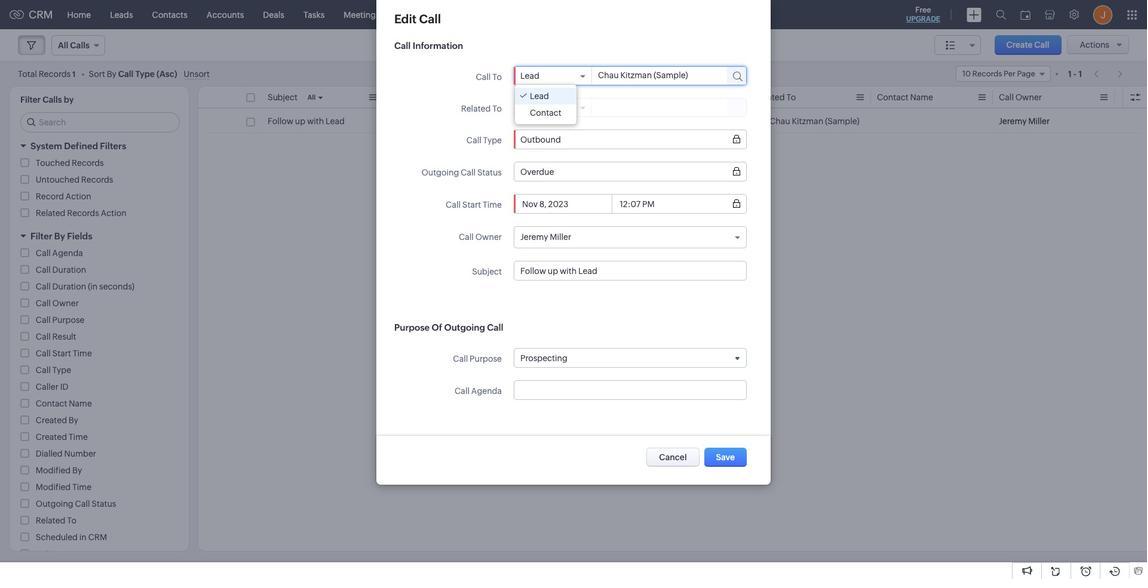 Task type: vqa. For each thing, say whether or not it's contained in the screenshot.
Check-In State at left
no



Task type: locate. For each thing, give the bounding box(es) containing it.
records
[[39, 69, 71, 79], [72, 158, 104, 168], [81, 175, 113, 185], [67, 209, 99, 218]]

modified for modified time
[[36, 483, 71, 492]]

call
[[419, 12, 441, 26], [1035, 40, 1050, 50], [394, 41, 411, 51], [118, 69, 133, 79], [476, 72, 491, 82], [512, 93, 526, 102], [633, 93, 648, 102], [999, 93, 1014, 102], [467, 136, 482, 145], [461, 168, 476, 177], [446, 200, 461, 210], [459, 232, 474, 242], [36, 249, 51, 258], [36, 265, 51, 275], [36, 282, 51, 292], [36, 299, 51, 308], [36, 316, 51, 325], [487, 323, 504, 333], [36, 332, 51, 342], [36, 349, 51, 359], [453, 354, 468, 364], [36, 366, 51, 375], [455, 387, 470, 396], [75, 500, 90, 509]]

call purpose up result
[[36, 316, 85, 325]]

0 vertical spatial start
[[528, 93, 547, 102]]

0 horizontal spatial calls
[[43, 95, 62, 105]]

1 for 1 - 1
[[1079, 69, 1082, 79]]

pm
[[582, 117, 594, 126]]

2 horizontal spatial related to
[[755, 93, 796, 102]]

1 vertical spatial contact
[[530, 108, 562, 118]]

duration up outbound field
[[650, 93, 684, 102]]

tree containing lead
[[515, 85, 576, 124]]

modified time
[[36, 483, 91, 492]]

Search text field
[[21, 113, 179, 132]]

duration
[[650, 93, 684, 102], [52, 265, 86, 275], [52, 282, 86, 292]]

records down defined
[[72, 158, 104, 168]]

call type
[[467, 136, 502, 145], [36, 366, 71, 375]]

1 vertical spatial start
[[462, 200, 481, 210]]

1 horizontal spatial call duration
[[633, 93, 684, 102]]

0 horizontal spatial call agenda
[[36, 249, 83, 258]]

by
[[64, 95, 74, 105]]

0 vertical spatial calls
[[399, 10, 418, 19]]

filter inside dropdown button
[[30, 231, 52, 241]]

status up scheduled in crm
[[92, 500, 116, 509]]

records for related
[[67, 209, 99, 218]]

2 horizontal spatial 1
[[1079, 69, 1082, 79]]

0 vertical spatial call agenda
[[36, 249, 83, 258]]

2 modified from the top
[[36, 483, 71, 492]]

1 vertical spatial type
[[483, 136, 502, 145]]

related up scheduled
[[36, 516, 65, 526]]

chau kitzman (sample)
[[770, 117, 860, 126]]

1 vertical spatial outgoing call status
[[36, 500, 116, 509]]

crm right in
[[88, 533, 107, 543]]

action up filter by fields dropdown button
[[101, 209, 126, 218]]

1 horizontal spatial contact name
[[877, 93, 933, 102]]

tree
[[515, 85, 576, 124]]

dialled number
[[36, 449, 96, 459]]

1 vertical spatial call purpose
[[453, 354, 502, 364]]

1 vertical spatial related to
[[461, 104, 502, 114]]

0 vertical spatial subject
[[268, 93, 297, 102]]

modified down dialled
[[36, 466, 71, 476]]

status
[[477, 168, 502, 177], [92, 500, 116, 509]]

1 horizontal spatial contact
[[530, 108, 562, 118]]

reports
[[437, 10, 467, 19]]

1 vertical spatial call duration
[[36, 265, 86, 275]]

2 vertical spatial contact
[[36, 399, 67, 409]]

1 horizontal spatial status
[[477, 168, 502, 177]]

to down call to on the left of page
[[493, 104, 502, 114]]

0 vertical spatial modified
[[36, 466, 71, 476]]

created up dialled
[[36, 433, 67, 442]]

0 vertical spatial action
[[66, 192, 91, 201]]

1 horizontal spatial jeremy miller
[[999, 117, 1050, 126]]

1 vertical spatial name
[[69, 399, 92, 409]]

1
[[1068, 69, 1072, 79], [1079, 69, 1082, 79], [72, 70, 76, 79]]

0 vertical spatial contact name
[[877, 93, 933, 102]]

0 horizontal spatial crm
[[29, 8, 53, 21]]

1 horizontal spatial calls
[[399, 10, 418, 19]]

type left (asc)
[[135, 69, 155, 79]]

0 horizontal spatial call type
[[36, 366, 71, 375]]

contact
[[877, 93, 909, 102], [530, 108, 562, 118], [36, 399, 67, 409]]

0 vertical spatial miller
[[1029, 117, 1050, 126]]

1 vertical spatial owner
[[476, 232, 502, 242]]

0 horizontal spatial call start time
[[36, 349, 92, 359]]

name
[[910, 93, 933, 102], [69, 399, 92, 409]]

1 horizontal spatial call agenda
[[455, 387, 502, 396]]

filter by fields
[[30, 231, 92, 241]]

1 vertical spatial agenda
[[471, 387, 502, 396]]

purpose
[[52, 316, 85, 325], [394, 323, 430, 333], [470, 354, 502, 364]]

2 horizontal spatial call owner
[[999, 93, 1042, 102]]

call owner
[[999, 93, 1042, 102], [459, 232, 502, 242], [36, 299, 79, 308]]

related
[[755, 93, 785, 102], [461, 104, 491, 114], [36, 209, 65, 218], [36, 516, 65, 526]]

0 vertical spatial call purpose
[[36, 316, 85, 325]]

0 horizontal spatial miller
[[550, 232, 571, 242]]

0 vertical spatial call type
[[467, 136, 502, 145]]

crm left home
[[29, 8, 53, 21]]

2 horizontal spatial type
[[483, 136, 502, 145]]

purpose of outgoing call
[[394, 323, 504, 333]]

1 vertical spatial duration
[[52, 265, 86, 275]]

None button
[[647, 448, 700, 467], [704, 448, 747, 467], [647, 448, 700, 467], [704, 448, 747, 467]]

0 horizontal spatial owner
[[52, 299, 79, 308]]

untouched records
[[36, 175, 113, 185]]

accounts link
[[197, 0, 254, 29]]

records up 'fields'
[[67, 209, 99, 218]]

duration left (in
[[52, 282, 86, 292]]

outgoing
[[422, 168, 459, 177], [444, 323, 485, 333], [36, 500, 73, 509]]

call agenda for information
[[455, 387, 502, 396]]

edit
[[394, 12, 417, 26]]

0 vertical spatial filter
[[20, 95, 41, 105]]

by
[[107, 69, 116, 79], [54, 231, 65, 241], [69, 416, 78, 425], [72, 466, 82, 476]]

modified down modified by
[[36, 483, 71, 492]]

None text field
[[592, 67, 717, 84], [521, 266, 740, 276], [592, 67, 717, 84], [521, 266, 740, 276]]

agenda for information
[[471, 387, 502, 396]]

0 vertical spatial contact
[[877, 93, 909, 102]]

2 vertical spatial start
[[52, 349, 71, 359]]

1 - 1
[[1068, 69, 1082, 79]]

0 horizontal spatial call purpose
[[36, 316, 85, 325]]

purpose down purpose of outgoing call
[[470, 354, 502, 364]]

0 vertical spatial call duration
[[633, 93, 684, 102]]

lead inside "tree"
[[530, 91, 549, 101]]

sort
[[89, 69, 105, 79]]

by down number
[[72, 466, 82, 476]]

0 vertical spatial jeremy miller
[[999, 117, 1050, 126]]

0 vertical spatial type
[[135, 69, 155, 79]]

reports link
[[427, 0, 477, 29]]

2 horizontal spatial call start time
[[512, 93, 568, 102]]

2 vertical spatial related to
[[36, 516, 77, 526]]

calls inside calls link
[[399, 10, 418, 19]]

edit call
[[394, 12, 441, 26]]

system defined filters button
[[10, 136, 189, 157]]

total
[[18, 69, 37, 79]]

filter down total
[[20, 95, 41, 105]]

2 vertical spatial duration
[[52, 282, 86, 292]]

deals
[[263, 10, 284, 19]]

to
[[493, 72, 502, 82], [787, 93, 796, 102], [493, 104, 502, 114], [67, 516, 77, 526]]

defined
[[64, 141, 98, 151]]

purpose up result
[[52, 316, 85, 325]]

lead for "tree" containing lead
[[530, 91, 549, 101]]

by inside dropdown button
[[54, 231, 65, 241]]

outgoing call status
[[422, 168, 502, 177], [36, 500, 116, 509]]

2 vertical spatial type
[[52, 366, 71, 375]]

call duration up call duration (in seconds)
[[36, 265, 86, 275]]

filter left 'fields'
[[30, 231, 52, 241]]

jeremy
[[999, 117, 1027, 126], [521, 232, 548, 242]]

action up related records action
[[66, 192, 91, 201]]

created for created by
[[36, 416, 67, 425]]

outbound
[[521, 135, 561, 144]]

1 vertical spatial miller
[[550, 232, 571, 242]]

type up 'id'
[[52, 366, 71, 375]]

calls left by
[[43, 95, 62, 105]]

0 horizontal spatial type
[[52, 366, 71, 375]]

by up created time
[[69, 416, 78, 425]]

0 vertical spatial outgoing call status
[[422, 168, 502, 177]]

1 modified from the top
[[36, 466, 71, 476]]

system
[[30, 141, 62, 151]]

1 vertical spatial created
[[36, 433, 67, 442]]

by right sort
[[107, 69, 116, 79]]

status left overdue on the top of page
[[477, 168, 502, 177]]

(sample)
[[825, 117, 860, 126]]

seconds)
[[99, 282, 135, 292]]

start
[[528, 93, 547, 102], [462, 200, 481, 210], [52, 349, 71, 359]]

created up created time
[[36, 416, 67, 425]]

1 for total records 1
[[72, 70, 76, 79]]

call duration
[[633, 93, 684, 102], [36, 265, 86, 275]]

call purpose down purpose of outgoing call
[[453, 354, 502, 364]]

to left lead 'field'
[[493, 72, 502, 82]]

1 inside total records 1
[[72, 70, 76, 79]]

records down touched records
[[81, 175, 113, 185]]

(in
[[88, 282, 98, 292]]

modified
[[36, 466, 71, 476], [36, 483, 71, 492]]

1 horizontal spatial crm
[[88, 533, 107, 543]]

type
[[135, 69, 155, 79], [483, 136, 502, 145], [52, 366, 71, 375]]

lead right call to on the left of page
[[521, 71, 540, 81]]

1 created from the top
[[36, 416, 67, 425]]

None field
[[521, 103, 586, 112]]

information
[[413, 41, 463, 51]]

call type up 'caller id'
[[36, 366, 71, 375]]

related to up scheduled
[[36, 516, 77, 526]]

created
[[36, 416, 67, 425], [36, 433, 67, 442]]

records up filter calls by
[[39, 69, 71, 79]]

2 horizontal spatial contact
[[877, 93, 909, 102]]

by left 'fields'
[[54, 231, 65, 241]]

action
[[66, 192, 91, 201], [101, 209, 126, 218]]

2023
[[538, 117, 558, 126]]

1 vertical spatial contact name
[[36, 399, 92, 409]]

related to up 'chau'
[[755, 93, 796, 102]]

0 horizontal spatial status
[[92, 500, 116, 509]]

0 vertical spatial owner
[[1016, 93, 1042, 102]]

purpose left "of"
[[394, 323, 430, 333]]

in
[[79, 533, 87, 543]]

1 vertical spatial lead
[[530, 91, 549, 101]]

1 left sort
[[72, 70, 76, 79]]

create call button
[[995, 35, 1062, 55]]

follow
[[268, 117, 293, 126]]

0 horizontal spatial jeremy miller
[[521, 232, 571, 242]]

0 horizontal spatial jeremy
[[521, 232, 548, 242]]

chau
[[770, 117, 790, 126]]

1 horizontal spatial related to
[[461, 104, 502, 114]]

call duration (in seconds)
[[36, 282, 135, 292]]

duration up call duration (in seconds)
[[52, 265, 86, 275]]

records for total
[[39, 69, 71, 79]]

filter calls by
[[20, 95, 74, 105]]

agenda
[[52, 249, 83, 258], [471, 387, 502, 396]]

lead down lead 'field'
[[530, 91, 549, 101]]

1 horizontal spatial call purpose
[[453, 354, 502, 364]]

related to
[[755, 93, 796, 102], [461, 104, 502, 114], [36, 516, 77, 526]]

meetings link
[[334, 0, 389, 29]]

total records 1
[[18, 69, 76, 79]]

filter
[[20, 95, 41, 105], [30, 231, 52, 241]]

navigation
[[1088, 65, 1129, 82]]

calls up call information
[[399, 10, 418, 19]]

0 horizontal spatial call duration
[[36, 265, 86, 275]]

scheduled in crm
[[36, 533, 107, 543]]

type left outbound
[[483, 136, 502, 145]]

result
[[52, 332, 76, 342]]

accounts
[[207, 10, 244, 19]]

1 horizontal spatial name
[[910, 93, 933, 102]]

lead right with
[[326, 117, 345, 126]]

calls
[[399, 10, 418, 19], [43, 95, 62, 105]]

modified for modified by
[[36, 466, 71, 476]]

0 horizontal spatial 1
[[72, 70, 76, 79]]

1 horizontal spatial type
[[135, 69, 155, 79]]

Overdue field
[[521, 167, 740, 177]]

call start time
[[512, 93, 568, 102], [446, 200, 502, 210], [36, 349, 92, 359]]

filters
[[100, 141, 126, 151]]

1 vertical spatial subject
[[472, 267, 502, 277]]

call purpose
[[36, 316, 85, 325], [453, 354, 502, 364]]

call duration up outbound field
[[633, 93, 684, 102]]

0 vertical spatial jeremy
[[999, 117, 1027, 126]]

1 left -
[[1068, 69, 1072, 79]]

jeremy miller
[[999, 117, 1050, 126], [521, 232, 571, 242]]

related to down call to on the left of page
[[461, 104, 502, 114]]

2 created from the top
[[36, 433, 67, 442]]

1 right -
[[1079, 69, 1082, 79]]

owner
[[1016, 93, 1042, 102], [476, 232, 502, 242], [52, 299, 79, 308]]

1 horizontal spatial outgoing call status
[[422, 168, 502, 177]]

call type left outbound
[[467, 136, 502, 145]]



Task type: describe. For each thing, give the bounding box(es) containing it.
filter for filter by fields
[[30, 231, 52, 241]]

nov 8, 2023 12:07 pm
[[512, 117, 594, 126]]

0 vertical spatial related to
[[755, 93, 796, 102]]

related up 'chau'
[[755, 93, 785, 102]]

1 vertical spatial crm
[[88, 533, 107, 543]]

record action
[[36, 192, 91, 201]]

1 horizontal spatial action
[[101, 209, 126, 218]]

0 horizontal spatial outgoing call status
[[36, 500, 116, 509]]

(asc)
[[157, 69, 177, 79]]

caller id
[[36, 382, 68, 392]]

2 vertical spatial owner
[[52, 299, 79, 308]]

overdue
[[521, 167, 554, 177]]

created by
[[36, 416, 78, 425]]

0 horizontal spatial call owner
[[36, 299, 79, 308]]

1 horizontal spatial purpose
[[394, 323, 430, 333]]

tasks link
[[294, 0, 334, 29]]

upgrade
[[906, 15, 941, 23]]

1 horizontal spatial start
[[462, 200, 481, 210]]

to up 'chau'
[[787, 93, 796, 102]]

by for modified
[[72, 466, 82, 476]]

2 horizontal spatial purpose
[[470, 354, 502, 364]]

leads
[[110, 10, 133, 19]]

contacts
[[152, 10, 188, 19]]

1 vertical spatial call type
[[36, 366, 71, 375]]

created for created time
[[36, 433, 67, 442]]

agenda for calls
[[52, 249, 83, 258]]

kitzman
[[792, 117, 824, 126]]

scheduled
[[36, 533, 78, 543]]

2 horizontal spatial owner
[[1016, 93, 1042, 102]]

1 vertical spatial call owner
[[459, 232, 502, 242]]

12:07
[[559, 117, 580, 126]]

0 horizontal spatial related to
[[36, 516, 77, 526]]

meetings
[[344, 10, 380, 19]]

with
[[307, 117, 324, 126]]

2 horizontal spatial subject
[[472, 267, 502, 277]]

related down call to on the left of page
[[461, 104, 491, 114]]

record
[[36, 192, 64, 201]]

Prospecting field
[[521, 353, 740, 363]]

0 horizontal spatial name
[[69, 399, 92, 409]]

calls link
[[389, 0, 427, 29]]

untouched
[[36, 175, 79, 185]]

records for touched
[[72, 158, 104, 168]]

1 vertical spatial jeremy miller
[[521, 232, 571, 242]]

1 horizontal spatial miller
[[1029, 117, 1050, 126]]

related down record
[[36, 209, 65, 218]]

1 horizontal spatial 1
[[1068, 69, 1072, 79]]

number
[[64, 449, 96, 459]]

0 horizontal spatial purpose
[[52, 316, 85, 325]]

free
[[916, 5, 931, 14]]

0 vertical spatial outgoing
[[422, 168, 459, 177]]

filter for filter calls by
[[20, 95, 41, 105]]

1 horizontal spatial jeremy
[[999, 117, 1027, 126]]

create call
[[1007, 40, 1050, 50]]

call inside create call button
[[1035, 40, 1050, 50]]

-
[[1074, 69, 1077, 79]]

dialled
[[36, 449, 63, 459]]

0 vertical spatial duration
[[650, 93, 684, 102]]

1 horizontal spatial subject
[[268, 93, 297, 102]]

2 vertical spatial outgoing
[[36, 500, 73, 509]]

nov
[[512, 117, 527, 126]]

call information
[[394, 41, 463, 51]]

0 vertical spatial call start time
[[512, 93, 568, 102]]

caller
[[36, 382, 58, 392]]

deals link
[[254, 0, 294, 29]]

Lead field
[[521, 71, 586, 81]]

0 horizontal spatial contact
[[36, 399, 67, 409]]

create
[[1007, 40, 1033, 50]]

0 horizontal spatial action
[[66, 192, 91, 201]]

2 horizontal spatial start
[[528, 93, 547, 102]]

Outbound field
[[521, 135, 740, 144]]

created time
[[36, 433, 88, 442]]

by for sort
[[107, 69, 116, 79]]

1 horizontal spatial owner
[[476, 232, 502, 242]]

contacts link
[[143, 0, 197, 29]]

call agenda for calls
[[36, 249, 83, 258]]

related records action
[[36, 209, 126, 218]]

system defined filters
[[30, 141, 126, 151]]

by for filter
[[54, 231, 65, 241]]

1 vertical spatial call start time
[[446, 200, 502, 210]]

filter by fields button
[[10, 226, 189, 247]]

actions
[[1080, 40, 1110, 50]]

lead for lead 'field'
[[521, 71, 540, 81]]

modified by
[[36, 466, 82, 476]]

8,
[[529, 117, 536, 126]]

to up scheduled in crm
[[67, 516, 77, 526]]

contact inside "tree"
[[530, 108, 562, 118]]

2 vertical spatial call start time
[[36, 349, 92, 359]]

all
[[308, 94, 316, 101]]

0 horizontal spatial contact name
[[36, 399, 92, 409]]

unsort
[[184, 69, 210, 79]]

prospecting
[[521, 353, 568, 363]]

of
[[432, 323, 442, 333]]

fields
[[67, 231, 92, 241]]

tasks
[[304, 10, 325, 19]]

by for created
[[69, 416, 78, 425]]

home link
[[58, 0, 100, 29]]

touched
[[36, 158, 70, 168]]

free upgrade
[[906, 5, 941, 23]]

0 horizontal spatial subject
[[36, 550, 66, 559]]

1 vertical spatial status
[[92, 500, 116, 509]]

2 vertical spatial lead
[[326, 117, 345, 126]]

chau kitzman (sample) link
[[755, 115, 860, 127]]

crm link
[[10, 8, 53, 21]]

home
[[67, 10, 91, 19]]

follow up with lead link
[[268, 115, 345, 127]]

touched records
[[36, 158, 104, 168]]

id
[[60, 382, 68, 392]]

up
[[295, 117, 305, 126]]

0 vertical spatial name
[[910, 93, 933, 102]]

1 vertical spatial calls
[[43, 95, 62, 105]]

sort by call type (asc)
[[89, 69, 177, 79]]

leads link
[[100, 0, 143, 29]]

1 vertical spatial outgoing
[[444, 323, 485, 333]]

call result
[[36, 332, 76, 342]]

1 horizontal spatial call type
[[467, 136, 502, 145]]

records for untouched
[[81, 175, 113, 185]]

follow up with lead
[[268, 117, 345, 126]]

call to
[[476, 72, 502, 82]]



